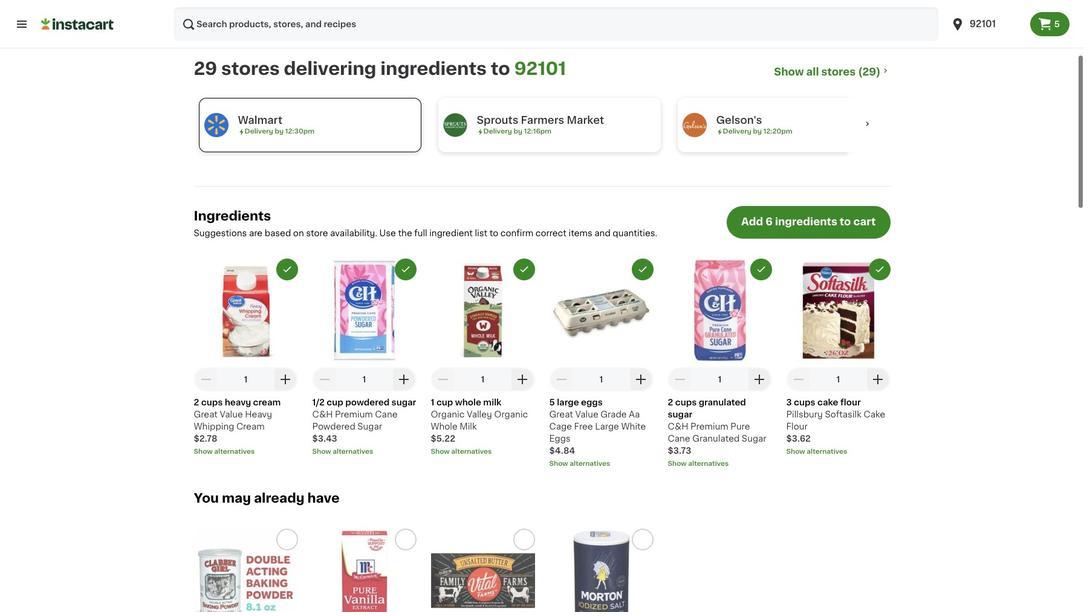 Task type: describe. For each thing, give the bounding box(es) containing it.
decrement quantity image for 5
[[554, 372, 569, 387]]

add 6 ingredients to cart
[[742, 217, 876, 227]]

alternatives inside 1 cup whole milk organic valley organic whole milk $5.22 show alternatives
[[451, 449, 492, 455]]

2 cups granulated sugar c&h premium pure cane granulated sugar $3.73 show alternatives
[[668, 399, 767, 467]]

add 6 ingredients to cart button
[[727, 206, 891, 239]]

suggestions are based on store availability. use the full ingredient list to confirm correct items and quantities.
[[194, 229, 658, 238]]

by for walmart
[[275, 128, 284, 135]]

decrement quantity image for 3
[[791, 372, 806, 387]]

add
[[742, 217, 763, 227]]

29 stores delivering ingredients to 92101
[[194, 60, 566, 77]]

increment quantity image for 3 cups cake flour
[[871, 372, 886, 387]]

delivery by 12:20pm
[[723, 128, 793, 135]]

milk
[[460, 423, 477, 431]]

flour
[[841, 399, 861, 407]]

0 vertical spatial to
[[491, 60, 510, 77]]

1 organic from the left
[[431, 411, 465, 419]]

walmart image
[[204, 113, 228, 137]]

6
[[766, 217, 773, 227]]

sugar for c&h premium cane powdered sugar
[[392, 399, 416, 407]]

cake
[[864, 411, 886, 419]]

show inside button
[[774, 67, 804, 77]]

1 for whole
[[481, 376, 485, 384]]

delivery for gelson's
[[723, 128, 752, 135]]

2 organic from the left
[[494, 411, 528, 419]]

whole
[[455, 399, 481, 407]]

5 button
[[1031, 12, 1070, 36]]

free
[[574, 423, 593, 431]]

c&h for c&h premium cane powdered sugar
[[312, 411, 333, 419]]

availability.
[[330, 229, 377, 238]]

1 for cake
[[837, 376, 840, 384]]

2 for 2 cups heavy cream
[[194, 399, 199, 407]]

gelson's image
[[683, 113, 707, 137]]

1 for eggs
[[600, 376, 603, 384]]

show alternatives button for granulated
[[668, 460, 772, 469]]

farmers
[[521, 116, 565, 125]]

1 cup whole milk organic valley organic whole milk $5.22 show alternatives
[[431, 399, 528, 455]]

decrement quantity image for cup
[[436, 372, 450, 387]]

and
[[595, 229, 611, 238]]

quantities.
[[613, 229, 658, 238]]

show inside 1 cup whole milk organic valley organic whole milk $5.22 show alternatives
[[431, 449, 450, 455]]

granulated
[[693, 435, 740, 443]]

confirm
[[501, 229, 534, 238]]

heavy
[[245, 411, 272, 419]]

cart
[[854, 217, 876, 227]]

unselect item image for 2 cups granulated sugar
[[756, 264, 767, 275]]

powdered
[[346, 399, 390, 407]]

$3.62
[[787, 435, 811, 443]]

softasilk
[[825, 411, 862, 419]]

list
[[475, 229, 488, 238]]

$4.84
[[550, 447, 575, 455]]

great inside 2 cups heavy cream great value heavy whipping cream $2.78 show alternatives
[[194, 411, 218, 419]]

show inside '1/2 cup powdered sugar c&h premium cane powdered sugar $3.43 show alternatives'
[[312, 449, 331, 455]]

0 horizontal spatial ingredients
[[381, 60, 487, 77]]

increment quantity image for 1/2 cup powdered sugar
[[397, 372, 412, 387]]

29
[[194, 60, 217, 77]]

large
[[595, 423, 619, 431]]

show all stores (29) button
[[774, 65, 891, 79]]

92101 inside popup button
[[970, 19, 996, 28]]

show inside 2 cups heavy cream great value heavy whipping cream $2.78 show alternatives
[[194, 449, 213, 455]]

sprouts
[[477, 116, 519, 125]]

cane inside "2 cups granulated sugar c&h premium pure cane granulated sugar $3.73 show alternatives"
[[668, 435, 691, 443]]

value inside 2 cups heavy cream great value heavy whipping cream $2.78 show alternatives
[[220, 411, 243, 419]]

flour
[[787, 423, 808, 431]]

$3.73
[[668, 447, 692, 455]]

decrement quantity image for 1/2
[[317, 372, 332, 387]]

show alternatives button for free
[[550, 460, 654, 469]]

$5.22
[[431, 435, 455, 443]]

0 horizontal spatial stores
[[221, 60, 280, 77]]

$2.78
[[194, 435, 217, 443]]

sugar inside '1/2 cup powdered sugar c&h premium cane powdered sugar $3.43 show alternatives'
[[358, 423, 382, 431]]

3 cups cake flour pillsbury softasilk cake flour $3.62 show alternatives
[[787, 399, 886, 455]]

1/2 cup powdered sugar c&h premium cane powdered sugar $3.43 show alternatives
[[312, 399, 416, 455]]

0 horizontal spatial 92101
[[514, 60, 566, 77]]

pillsbury
[[787, 411, 823, 419]]

delivery for sprouts farmers market
[[484, 128, 512, 135]]

alternatives inside 2 cups heavy cream great value heavy whipping cream $2.78 show alternatives
[[214, 449, 255, 455]]

show alternatives button for milk
[[431, 447, 535, 457]]

premium for granulated
[[691, 423, 729, 431]]

eggs
[[581, 399, 603, 407]]

great inside 5 large eggs great value grade aa cage free large white eggs $4.84 show alternatives
[[550, 411, 573, 419]]

show inside 3 cups cake flour pillsbury softasilk cake flour $3.62 show alternatives
[[787, 449, 805, 455]]

alternatives inside 3 cups cake flour pillsbury softasilk cake flour $3.62 show alternatives
[[807, 449, 848, 455]]

suggestions
[[194, 229, 247, 238]]

the
[[398, 229, 412, 238]]

are
[[249, 229, 263, 238]]

pure
[[731, 423, 750, 431]]

milk
[[483, 399, 502, 407]]

alternatives inside 5 large eggs great value grade aa cage free large white eggs $4.84 show alternatives
[[570, 461, 611, 467]]

$3.43
[[312, 435, 337, 443]]

sprouts farmers market image
[[443, 113, 467, 137]]

show alternatives button for $3.62
[[787, 447, 891, 457]]

1 for heavy
[[244, 376, 248, 384]]

12:20pm
[[764, 128, 793, 135]]

cups for heavy
[[201, 399, 223, 407]]

show all stores (29)
[[774, 67, 881, 77]]

12:30pm
[[285, 128, 315, 135]]

delivery for walmart
[[245, 128, 273, 135]]



Task type: vqa. For each thing, say whether or not it's contained in the screenshot.
third unselect item image
yes



Task type: locate. For each thing, give the bounding box(es) containing it.
show down $4.84
[[550, 461, 568, 467]]

1 horizontal spatial 2
[[668, 399, 673, 407]]

delivery
[[245, 128, 273, 135], [484, 128, 512, 135], [723, 128, 752, 135]]

delivery by 12:30pm
[[245, 128, 315, 135]]

based
[[265, 229, 291, 238]]

show alternatives button down powdered on the left of page
[[312, 447, 416, 457]]

3
[[787, 399, 792, 407]]

grade
[[601, 411, 627, 419]]

0 vertical spatial 92101
[[970, 19, 996, 28]]

store
[[306, 229, 328, 238]]

2 by from the left
[[514, 128, 523, 135]]

items
[[569, 229, 593, 238]]

sprouts farmers market
[[477, 116, 604, 125]]

92101 button
[[951, 7, 1023, 41]]

0 horizontal spatial cane
[[375, 411, 398, 419]]

eggs
[[550, 435, 571, 443]]

alternatives down $4.84
[[570, 461, 611, 467]]

increment quantity image
[[397, 372, 412, 387], [634, 372, 649, 387], [753, 372, 767, 387]]

delivery down gelson's
[[723, 128, 752, 135]]

2 unselect item image from the left
[[400, 264, 411, 275]]

2 horizontal spatial unselect item image
[[874, 264, 885, 275]]

show down $5.22
[[431, 449, 450, 455]]

show alternatives button
[[194, 447, 298, 457], [312, 447, 416, 457], [431, 447, 535, 457], [787, 447, 891, 457], [550, 460, 654, 469], [668, 460, 772, 469]]

alternatives down the granulated
[[689, 461, 729, 467]]

cage
[[550, 423, 572, 431]]

2 decrement quantity image from the left
[[554, 372, 569, 387]]

unselect item image down cart
[[874, 264, 885, 275]]

stores
[[221, 60, 280, 77], [822, 67, 856, 77]]

to
[[491, 60, 510, 77], [840, 217, 851, 227], [490, 229, 499, 238]]

1 horizontal spatial cups
[[675, 399, 697, 407]]

3 cups from the left
[[794, 399, 816, 407]]

by for gelson's
[[753, 128, 762, 135]]

increment quantity image for 2 cups heavy cream
[[279, 372, 293, 387]]

to up sprouts
[[491, 60, 510, 77]]

2 horizontal spatial cups
[[794, 399, 816, 407]]

0 horizontal spatial by
[[275, 128, 284, 135]]

unselect item image for cream
[[282, 264, 292, 275]]

0 horizontal spatial delivery
[[245, 128, 273, 135]]

1 great from the left
[[194, 411, 218, 419]]

show inside 5 large eggs great value grade aa cage free large white eggs $4.84 show alternatives
[[550, 461, 568, 467]]

5 inside button
[[1055, 20, 1060, 28]]

3 delivery from the left
[[723, 128, 752, 135]]

12:16pm
[[524, 128, 552, 135]]

cup for 1/2
[[327, 399, 343, 407]]

product group
[[194, 259, 298, 457], [312, 259, 416, 457], [431, 259, 535, 457], [550, 259, 654, 469], [668, 259, 772, 469], [787, 259, 891, 457], [194, 529, 298, 613], [312, 529, 416, 613], [431, 529, 535, 613], [550, 529, 654, 613]]

1 unselect item image from the left
[[519, 264, 530, 275]]

premium for sugar
[[335, 411, 373, 419]]

2 horizontal spatial unselect item image
[[756, 264, 767, 275]]

0 horizontal spatial 2
[[194, 399, 199, 407]]

2 inside 2 cups heavy cream great value heavy whipping cream $2.78 show alternatives
[[194, 399, 199, 407]]

sugar down powdered
[[358, 423, 382, 431]]

1 vertical spatial premium
[[691, 423, 729, 431]]

show alternatives button down large
[[550, 460, 654, 469]]

cups for cake
[[794, 399, 816, 407]]

unselect item image down confirm
[[519, 264, 530, 275]]

alternatives
[[214, 449, 255, 455], [333, 449, 373, 455], [451, 449, 492, 455], [807, 449, 848, 455], [570, 461, 611, 467], [689, 461, 729, 467]]

5 for 5
[[1055, 20, 1060, 28]]

2 up '$3.73'
[[668, 399, 673, 407]]

full
[[414, 229, 427, 238]]

1 horizontal spatial 5
[[1055, 20, 1060, 28]]

2 great from the left
[[550, 411, 573, 419]]

unselect item image down 6
[[756, 264, 767, 275]]

ingredients
[[381, 60, 487, 77], [775, 217, 838, 227]]

instacart logo image
[[41, 17, 114, 31]]

premium inside '1/2 cup powdered sugar c&h premium cane powdered sugar $3.43 show alternatives'
[[335, 411, 373, 419]]

1 decrement quantity image from the left
[[199, 372, 213, 387]]

c&h
[[312, 411, 333, 419], [668, 423, 689, 431]]

increment quantity image for 1 cup whole milk
[[516, 372, 530, 387]]

1 horizontal spatial by
[[514, 128, 523, 135]]

ingredient
[[430, 229, 473, 238]]

1 horizontal spatial ingredients
[[775, 217, 838, 227]]

1 2 from the left
[[194, 399, 199, 407]]

cloud cake recipe with vanilla frosting on a chef's table. image
[[542, 0, 1085, 30]]

market
[[567, 116, 604, 125]]

cane up '$3.73'
[[668, 435, 691, 443]]

0 horizontal spatial value
[[220, 411, 243, 419]]

cups up whipping
[[201, 399, 223, 407]]

use
[[380, 229, 396, 238]]

2 increment quantity image from the left
[[516, 372, 530, 387]]

1 horizontal spatial increment quantity image
[[634, 372, 649, 387]]

1 value from the left
[[220, 411, 243, 419]]

premium up the granulated
[[691, 423, 729, 431]]

1 horizontal spatial sugar
[[742, 435, 767, 443]]

c&h for c&h premium pure cane granulated sugar
[[668, 423, 689, 431]]

unselect item image down the
[[400, 264, 411, 275]]

to inside button
[[840, 217, 851, 227]]

unselect item image for flour
[[874, 264, 885, 275]]

0 vertical spatial 5
[[1055, 20, 1060, 28]]

Search field
[[174, 7, 939, 41]]

cream
[[236, 423, 265, 431]]

unselect item image
[[519, 264, 530, 275], [637, 264, 648, 275], [756, 264, 767, 275]]

delivery by 12:16pm
[[484, 128, 552, 135]]

3 increment quantity image from the left
[[871, 372, 886, 387]]

0 horizontal spatial cup
[[327, 399, 343, 407]]

0 horizontal spatial unselect item image
[[282, 264, 292, 275]]

2 up whipping
[[194, 399, 199, 407]]

cup left whole
[[437, 399, 453, 407]]

stores right 29
[[221, 60, 280, 77]]

stores right all
[[822, 67, 856, 77]]

organic
[[431, 411, 465, 419], [494, 411, 528, 419]]

sugar up '$3.73'
[[668, 411, 693, 419]]

1 vertical spatial sugar
[[668, 411, 693, 419]]

show down $3.62
[[787, 449, 805, 455]]

0 horizontal spatial organic
[[431, 411, 465, 419]]

all
[[807, 67, 819, 77]]

show alternatives button for cream
[[194, 447, 298, 457]]

1 vertical spatial to
[[840, 217, 851, 227]]

2 unselect item image from the left
[[637, 264, 648, 275]]

decrement quantity image
[[199, 372, 213, 387], [436, 372, 450, 387]]

decrement quantity image up whole
[[436, 372, 450, 387]]

great up cage
[[550, 411, 573, 419]]

cups inside "2 cups granulated sugar c&h premium pure cane granulated sugar $3.73 show alternatives"
[[675, 399, 697, 407]]

powdered
[[312, 423, 355, 431]]

show left all
[[774, 67, 804, 77]]

c&h up '$3.73'
[[668, 423, 689, 431]]

5 inside 5 large eggs great value grade aa cage free large white eggs $4.84 show alternatives
[[550, 399, 555, 407]]

show alternatives button down the granulated
[[668, 460, 772, 469]]

2 for 2 cups granulated sugar
[[668, 399, 673, 407]]

value
[[220, 411, 243, 419], [576, 411, 599, 419]]

1 up cake
[[837, 376, 840, 384]]

1 vertical spatial ingredients
[[775, 217, 838, 227]]

show down $3.43
[[312, 449, 331, 455]]

c&h inside "2 cups granulated sugar c&h premium pure cane granulated sugar $3.73 show alternatives"
[[668, 423, 689, 431]]

1 increment quantity image from the left
[[279, 372, 293, 387]]

heavy
[[225, 399, 251, 407]]

1 for powdered
[[363, 376, 366, 384]]

organic up whole
[[431, 411, 465, 419]]

great up whipping
[[194, 411, 218, 419]]

cups inside 3 cups cake flour pillsbury softasilk cake flour $3.62 show alternatives
[[794, 399, 816, 407]]

0 horizontal spatial sugar
[[358, 423, 382, 431]]

sugar down pure
[[742, 435, 767, 443]]

1 inside 1 cup whole milk organic valley organic whole milk $5.22 show alternatives
[[431, 399, 435, 407]]

decrement quantity image up whipping
[[199, 372, 213, 387]]

by left 12:16pm
[[514, 128, 523, 135]]

1 up heavy
[[244, 376, 248, 384]]

1 vertical spatial sugar
[[742, 435, 767, 443]]

0 horizontal spatial decrement quantity image
[[199, 372, 213, 387]]

great
[[194, 411, 218, 419], [550, 411, 573, 419]]

decrement quantity image for 2
[[673, 372, 687, 387]]

cup for 1
[[437, 399, 453, 407]]

1 up granulated
[[718, 376, 722, 384]]

2 horizontal spatial by
[[753, 128, 762, 135]]

organic down milk
[[494, 411, 528, 419]]

0 horizontal spatial increment quantity image
[[397, 372, 412, 387]]

2 horizontal spatial increment quantity image
[[753, 372, 767, 387]]

unselect item image for 1 cup whole milk
[[519, 264, 530, 275]]

alternatives down cream
[[214, 449, 255, 455]]

2 value from the left
[[576, 411, 599, 419]]

1 cups from the left
[[201, 399, 223, 407]]

whipping
[[194, 423, 234, 431]]

1 horizontal spatial value
[[576, 411, 599, 419]]

1 cup from the left
[[327, 399, 343, 407]]

cup right 1/2 at the bottom left of the page
[[327, 399, 343, 407]]

show down '$3.73'
[[668, 461, 687, 467]]

value up free
[[576, 411, 599, 419]]

increment quantity image
[[279, 372, 293, 387], [516, 372, 530, 387], [871, 372, 886, 387]]

sugar inside '1/2 cup powdered sugar c&h premium cane powdered sugar $3.43 show alternatives'
[[392, 399, 416, 407]]

2
[[194, 399, 199, 407], [668, 399, 673, 407]]

delivery down sprouts
[[484, 128, 512, 135]]

2 increment quantity image from the left
[[634, 372, 649, 387]]

3 unselect item image from the left
[[756, 264, 767, 275]]

2 inside "2 cups granulated sugar c&h premium pure cane granulated sugar $3.73 show alternatives"
[[668, 399, 673, 407]]

sugar inside "2 cups granulated sugar c&h premium pure cane granulated sugar $3.73 show alternatives"
[[742, 435, 767, 443]]

white
[[621, 423, 646, 431]]

unselect item image
[[282, 264, 292, 275], [400, 264, 411, 275], [874, 264, 885, 275]]

show
[[774, 67, 804, 77], [194, 449, 213, 455], [312, 449, 331, 455], [431, 449, 450, 455], [787, 449, 805, 455], [550, 461, 568, 467], [668, 461, 687, 467]]

show inside "2 cups granulated sugar c&h premium pure cane granulated sugar $3.73 show alternatives"
[[668, 461, 687, 467]]

cream
[[253, 399, 281, 407]]

1 for granulated
[[718, 376, 722, 384]]

cane
[[375, 411, 398, 419], [668, 435, 691, 443]]

stores inside button
[[822, 67, 856, 77]]

sugar inside "2 cups granulated sugar c&h premium pure cane granulated sugar $3.73 show alternatives"
[[668, 411, 693, 419]]

c&h inside '1/2 cup powdered sugar c&h premium cane powdered sugar $3.43 show alternatives'
[[312, 411, 333, 419]]

1 vertical spatial 5
[[550, 399, 555, 407]]

None search field
[[174, 7, 939, 41]]

(29)
[[858, 67, 881, 77]]

2 delivery from the left
[[484, 128, 512, 135]]

0 horizontal spatial cups
[[201, 399, 223, 407]]

cup
[[327, 399, 343, 407], [437, 399, 453, 407]]

aa
[[629, 411, 640, 419]]

to right 'list'
[[490, 229, 499, 238]]

walmart
[[238, 116, 283, 125]]

1 up powdered
[[363, 376, 366, 384]]

1 horizontal spatial c&h
[[668, 423, 689, 431]]

ingredients right 6
[[775, 217, 838, 227]]

1/2
[[312, 399, 325, 407]]

sugar for c&h premium pure cane granulated sugar
[[668, 411, 693, 419]]

cane inside '1/2 cup powdered sugar c&h premium cane powdered sugar $3.43 show alternatives'
[[375, 411, 398, 419]]

1 up milk
[[481, 376, 485, 384]]

by
[[275, 128, 284, 135], [514, 128, 523, 135], [753, 128, 762, 135]]

1 horizontal spatial unselect item image
[[400, 264, 411, 275]]

1 increment quantity image from the left
[[397, 372, 412, 387]]

c&h down 1/2 at the bottom left of the page
[[312, 411, 333, 419]]

0 vertical spatial cane
[[375, 411, 398, 419]]

cups left granulated
[[675, 399, 697, 407]]

ingredients inside button
[[775, 217, 838, 227]]

value down heavy
[[220, 411, 243, 419]]

unselect item image for 5 large eggs
[[637, 264, 648, 275]]

0 horizontal spatial 5
[[550, 399, 555, 407]]

by left 12:30pm
[[275, 128, 284, 135]]

to left cart
[[840, 217, 851, 227]]

3 by from the left
[[753, 128, 762, 135]]

granulated
[[699, 399, 746, 407]]

by for sprouts farmers market
[[514, 128, 523, 135]]

1 decrement quantity image from the left
[[317, 372, 332, 387]]

1 by from the left
[[275, 128, 284, 135]]

premium inside "2 cups granulated sugar c&h premium pure cane granulated sugar $3.73 show alternatives"
[[691, 423, 729, 431]]

3 unselect item image from the left
[[874, 264, 885, 275]]

2 cups from the left
[[675, 399, 697, 407]]

5
[[1055, 20, 1060, 28], [550, 399, 555, 407]]

increment quantity image for 5 large eggs
[[634, 372, 649, 387]]

0 vertical spatial sugar
[[358, 423, 382, 431]]

0 horizontal spatial c&h
[[312, 411, 333, 419]]

sugar
[[392, 399, 416, 407], [668, 411, 693, 419]]

premium
[[335, 411, 373, 419], [691, 423, 729, 431]]

alternatives inside "2 cups granulated sugar c&h premium pure cane granulated sugar $3.73 show alternatives"
[[689, 461, 729, 467]]

1 horizontal spatial great
[[550, 411, 573, 419]]

1 unselect item image from the left
[[282, 264, 292, 275]]

0 horizontal spatial great
[[194, 411, 218, 419]]

show down $2.78
[[194, 449, 213, 455]]

1 vertical spatial cane
[[668, 435, 691, 443]]

cane down powdered
[[375, 411, 398, 419]]

0 vertical spatial ingredients
[[381, 60, 487, 77]]

2 2 from the left
[[668, 399, 673, 407]]

1 horizontal spatial cane
[[668, 435, 691, 443]]

unselect item image down quantities. in the right of the page
[[637, 264, 648, 275]]

2 cups heavy cream great value heavy whipping cream $2.78 show alternatives
[[194, 399, 281, 455]]

1 horizontal spatial increment quantity image
[[516, 372, 530, 387]]

1 up whole
[[431, 399, 435, 407]]

0 horizontal spatial increment quantity image
[[279, 372, 293, 387]]

valley
[[467, 411, 492, 419]]

show alternatives button for sugar
[[312, 447, 416, 457]]

increment quantity image for 2 cups granulated sugar
[[753, 372, 767, 387]]

2 cup from the left
[[437, 399, 453, 407]]

unselect item image for sugar
[[400, 264, 411, 275]]

0 vertical spatial premium
[[335, 411, 373, 419]]

1 horizontal spatial decrement quantity image
[[436, 372, 450, 387]]

show alternatives button down cream
[[194, 447, 298, 457]]

alternatives down $3.62
[[807, 449, 848, 455]]

correct
[[536, 229, 567, 238]]

cups for granulated
[[675, 399, 697, 407]]

gelson's
[[716, 116, 762, 125]]

92101 button
[[943, 7, 1031, 41]]

value inside 5 large eggs great value grade aa cage free large white eggs $4.84 show alternatives
[[576, 411, 599, 419]]

1 horizontal spatial delivery
[[484, 128, 512, 135]]

cups
[[201, 399, 223, 407], [675, 399, 697, 407], [794, 399, 816, 407]]

3 decrement quantity image from the left
[[673, 372, 687, 387]]

5 for 5 large eggs great value grade aa cage free large white eggs $4.84 show alternatives
[[550, 399, 555, 407]]

1 horizontal spatial 92101
[[970, 19, 996, 28]]

premium down powdered
[[335, 411, 373, 419]]

1 horizontal spatial stores
[[822, 67, 856, 77]]

delivery down walmart
[[245, 128, 273, 135]]

large
[[557, 399, 579, 407]]

alternatives inside '1/2 cup powdered sugar c&h premium cane powdered sugar $3.43 show alternatives'
[[333, 449, 373, 455]]

on
[[293, 229, 304, 238]]

0 horizontal spatial sugar
[[392, 399, 416, 407]]

3 increment quantity image from the left
[[753, 372, 767, 387]]

1 delivery from the left
[[245, 128, 273, 135]]

1 horizontal spatial cup
[[437, 399, 453, 407]]

92101
[[970, 19, 996, 28], [514, 60, 566, 77]]

ingredients up "sprouts farmers market" 'image'
[[381, 60, 487, 77]]

sugar right powdered
[[392, 399, 416, 407]]

1
[[244, 376, 248, 384], [363, 376, 366, 384], [481, 376, 485, 384], [600, 376, 603, 384], [718, 376, 722, 384], [837, 376, 840, 384], [431, 399, 435, 407]]

2 decrement quantity image from the left
[[436, 372, 450, 387]]

cake
[[818, 399, 839, 407]]

delivering
[[284, 60, 377, 77]]

unselect item image down 'based'
[[282, 264, 292, 275]]

cups up pillsbury
[[794, 399, 816, 407]]

2 horizontal spatial delivery
[[723, 128, 752, 135]]

decrement quantity image
[[317, 372, 332, 387], [554, 372, 569, 387], [673, 372, 687, 387], [791, 372, 806, 387]]

1 horizontal spatial sugar
[[668, 411, 693, 419]]

0 vertical spatial c&h
[[312, 411, 333, 419]]

0 horizontal spatial premium
[[335, 411, 373, 419]]

1 up 'eggs'
[[600, 376, 603, 384]]

1 vertical spatial 92101
[[514, 60, 566, 77]]

decrement quantity image for cups
[[199, 372, 213, 387]]

0 vertical spatial sugar
[[392, 399, 416, 407]]

alternatives down $3.43
[[333, 449, 373, 455]]

2 vertical spatial to
[[490, 229, 499, 238]]

show alternatives button down milk in the bottom of the page
[[431, 447, 535, 457]]

1 horizontal spatial premium
[[691, 423, 729, 431]]

5 large eggs great value grade aa cage free large white eggs $4.84 show alternatives
[[550, 399, 646, 467]]

alternatives down milk in the bottom of the page
[[451, 449, 492, 455]]

whole
[[431, 423, 458, 431]]

1 horizontal spatial organic
[[494, 411, 528, 419]]

0 horizontal spatial unselect item image
[[519, 264, 530, 275]]

1 vertical spatial c&h
[[668, 423, 689, 431]]

cups inside 2 cups heavy cream great value heavy whipping cream $2.78 show alternatives
[[201, 399, 223, 407]]

cup inside '1/2 cup powdered sugar c&h premium cane powdered sugar $3.43 show alternatives'
[[327, 399, 343, 407]]

by left 12:20pm
[[753, 128, 762, 135]]

1 horizontal spatial unselect item image
[[637, 264, 648, 275]]

show alternatives button down "softasilk"
[[787, 447, 891, 457]]

4 decrement quantity image from the left
[[791, 372, 806, 387]]

cup inside 1 cup whole milk organic valley organic whole milk $5.22 show alternatives
[[437, 399, 453, 407]]

2 horizontal spatial increment quantity image
[[871, 372, 886, 387]]



